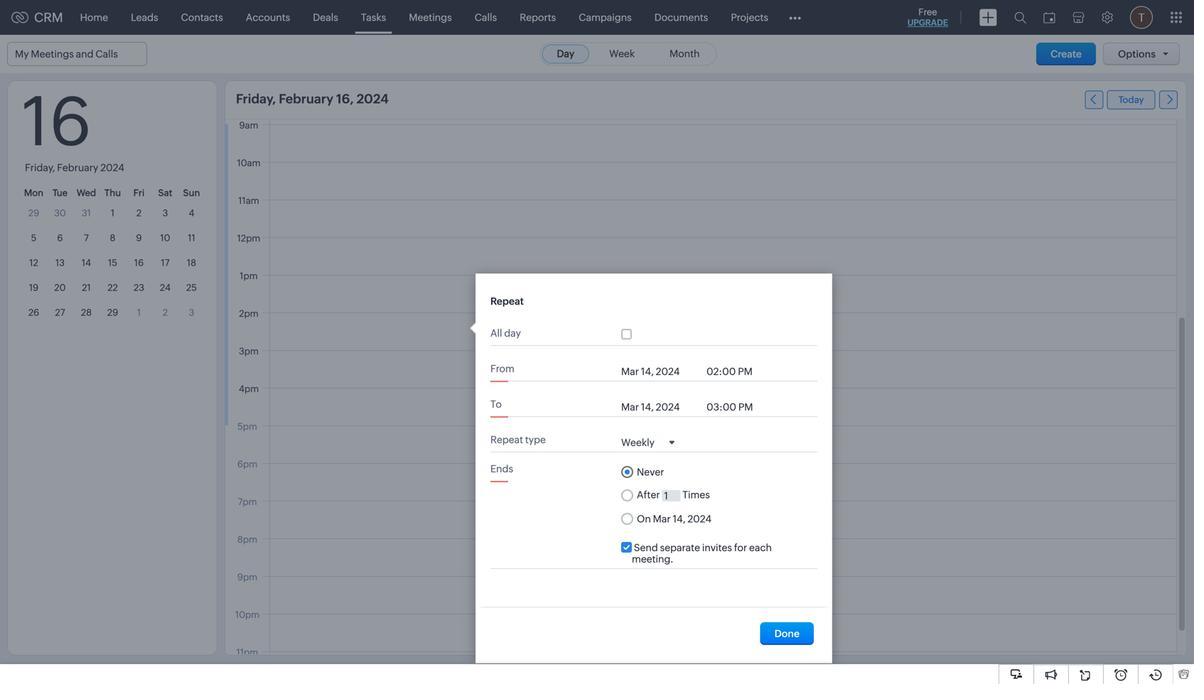 Task type: describe. For each thing, give the bounding box(es) containing it.
1pm
[[240, 271, 258, 282]]

and
[[76, 48, 94, 60]]

documents
[[655, 12, 709, 23]]

2pm
[[239, 309, 259, 319]]

type
[[525, 434, 546, 446]]

crm
[[34, 10, 63, 25]]

friday
[[25, 162, 52, 174]]

12
[[29, 258, 38, 268]]

profile element
[[1122, 0, 1162, 34]]

my meetings and calls
[[15, 48, 118, 60]]

after
[[637, 490, 662, 501]]

hh:mm a text field for to
[[707, 402, 764, 413]]

10pm
[[235, 610, 260, 621]]

6
[[57, 233, 63, 244]]

12pm
[[237, 233, 261, 244]]

7pm
[[238, 497, 257, 508]]

31
[[82, 208, 91, 219]]

logo image
[[11, 12, 28, 23]]

home link
[[69, 0, 120, 34]]

28
[[81, 308, 92, 318]]

22
[[108, 283, 118, 293]]

leads link
[[120, 0, 170, 34]]

mmm d, yyyy text field for to
[[622, 402, 700, 413]]

0 vertical spatial 2
[[136, 208, 142, 219]]

21
[[82, 283, 91, 293]]

5pm
[[238, 422, 257, 432]]

never
[[637, 467, 664, 478]]

all
[[491, 328, 502, 339]]

create menu image
[[980, 9, 998, 26]]

accounts link
[[235, 0, 302, 34]]

0 vertical spatial 1
[[111, 208, 115, 219]]

1 vertical spatial calls
[[96, 48, 118, 60]]

11pm
[[237, 648, 258, 658]]

23
[[134, 283, 144, 293]]

day link
[[542, 44, 590, 64]]

16 for 16 friday , february 2024
[[22, 83, 92, 160]]

deals link
[[302, 0, 350, 34]]

15
[[108, 258, 117, 268]]

week
[[609, 48, 635, 59]]

week link
[[595, 44, 650, 64]]

sun
[[183, 188, 200, 198]]

11
[[188, 233, 195, 244]]

1 horizontal spatial calls
[[475, 12, 497, 23]]

campaigns
[[579, 12, 632, 23]]

on
[[637, 514, 653, 525]]

4pm
[[239, 384, 259, 395]]

search element
[[1006, 0, 1035, 35]]

,
[[52, 162, 55, 174]]

leads
[[131, 12, 158, 23]]

friday, february 16, 2024
[[236, 92, 389, 106]]

2024 inside 16 friday , february 2024
[[100, 162, 124, 174]]

1 horizontal spatial 1
[[137, 308, 141, 318]]

options
[[1119, 48, 1156, 60]]

10am
[[237, 158, 261, 169]]

contacts
[[181, 12, 223, 23]]

free
[[919, 7, 938, 17]]

repeat for repeat
[[491, 296, 524, 307]]

my
[[15, 48, 29, 60]]

0 vertical spatial 3
[[163, 208, 168, 219]]

0 horizontal spatial meetings
[[31, 48, 74, 60]]

hh:mm a text field for from
[[707, 366, 764, 378]]

day
[[557, 48, 575, 59]]

month link
[[655, 44, 715, 64]]

Weekly field
[[622, 436, 675, 449]]

friday,
[[236, 92, 276, 106]]

today link
[[1108, 90, 1156, 110]]

0 horizontal spatial 29
[[28, 208, 39, 219]]

crm link
[[11, 10, 63, 25]]

home
[[80, 12, 108, 23]]

projects
[[731, 12, 769, 23]]

thu
[[104, 188, 121, 198]]

to
[[491, 399, 502, 410]]

11am
[[238, 196, 259, 206]]

free upgrade
[[908, 7, 949, 27]]

6pm
[[237, 459, 258, 470]]

tasks link
[[350, 0, 398, 34]]

repeat type
[[491, 434, 546, 446]]



Task type: vqa. For each thing, say whether or not it's contained in the screenshot.
'Activities' corresponding to Closed Activities
no



Task type: locate. For each thing, give the bounding box(es) containing it.
2 hh:mm a text field from the top
[[707, 402, 764, 413]]

None button
[[761, 623, 814, 646]]

send separate invites for each meeting.
[[632, 542, 774, 565]]

profile image
[[1131, 6, 1153, 29]]

3 down sat
[[163, 208, 168, 219]]

repeat left type
[[491, 434, 523, 446]]

0 horizontal spatial 2024
[[100, 162, 124, 174]]

0 vertical spatial february
[[279, 92, 334, 106]]

1 horizontal spatial february
[[279, 92, 334, 106]]

ends
[[491, 464, 514, 475]]

all day
[[491, 328, 521, 339]]

1 vertical spatial mmm d, yyyy text field
[[622, 402, 700, 413]]

1 down the 23
[[137, 308, 141, 318]]

february left '16,'
[[279, 92, 334, 106]]

documents link
[[643, 0, 720, 34]]

calls right and on the left
[[96, 48, 118, 60]]

repeat up all day
[[491, 296, 524, 307]]

16 friday , february 2024
[[22, 83, 124, 174]]

month
[[670, 48, 700, 59]]

invites
[[702, 542, 732, 554]]

for
[[734, 542, 748, 554]]

27
[[55, 308, 65, 318]]

from
[[491, 363, 515, 375]]

0 vertical spatial calls
[[475, 12, 497, 23]]

mon
[[24, 188, 43, 198]]

search image
[[1015, 11, 1027, 23]]

reports
[[520, 12, 556, 23]]

0 vertical spatial 29
[[28, 208, 39, 219]]

mmm d, yyyy text field for from
[[622, 366, 700, 378]]

3pm
[[239, 346, 259, 357]]

1 vertical spatial 2
[[163, 308, 168, 318]]

sat
[[158, 188, 172, 198]]

5
[[31, 233, 37, 244]]

meetings right my
[[31, 48, 74, 60]]

2 vertical spatial mmm d, yyyy text field
[[653, 514, 763, 525]]

upgrade
[[908, 18, 949, 27]]

2024 right '16,'
[[357, 92, 389, 106]]

9
[[136, 233, 142, 244]]

16 up the 23
[[134, 258, 144, 268]]

24
[[160, 283, 171, 293]]

calls
[[475, 12, 497, 23], [96, 48, 118, 60]]

2 repeat from the top
[[491, 434, 523, 446]]

campaigns link
[[568, 0, 643, 34]]

separate
[[660, 542, 700, 554]]

9pm
[[237, 572, 258, 583]]

create
[[1051, 48, 1082, 60]]

29 down 22
[[107, 308, 118, 318]]

wed
[[77, 188, 96, 198]]

1 vertical spatial 16
[[134, 258, 144, 268]]

1 down thu
[[111, 208, 115, 219]]

7
[[84, 233, 89, 244]]

16 up ,
[[22, 83, 92, 160]]

0 horizontal spatial 2
[[136, 208, 142, 219]]

0 vertical spatial hh:mm a text field
[[707, 366, 764, 378]]

0 horizontal spatial 16
[[22, 83, 92, 160]]

calls left reports
[[475, 12, 497, 23]]

16,
[[336, 92, 354, 106]]

2 down 24
[[163, 308, 168, 318]]

2024 up thu
[[100, 162, 124, 174]]

16
[[22, 83, 92, 160], [134, 258, 144, 268]]

0 vertical spatial mmm d, yyyy text field
[[622, 366, 700, 378]]

20
[[54, 283, 66, 293]]

19
[[29, 283, 39, 293]]

february inside 16 friday , february 2024
[[57, 162, 98, 174]]

contacts link
[[170, 0, 235, 34]]

deals
[[313, 12, 338, 23]]

2024
[[357, 92, 389, 106], [100, 162, 124, 174]]

1 horizontal spatial 16
[[134, 258, 144, 268]]

create menu element
[[971, 0, 1006, 34]]

repeat
[[491, 296, 524, 307], [491, 434, 523, 446]]

1 hh:mm a text field from the top
[[707, 366, 764, 378]]

16 for 16
[[134, 258, 144, 268]]

0 horizontal spatial february
[[57, 162, 98, 174]]

2 down fri
[[136, 208, 142, 219]]

8pm
[[237, 535, 257, 545]]

25
[[186, 283, 197, 293]]

30
[[54, 208, 66, 219]]

1 vertical spatial hh:mm a text field
[[707, 402, 764, 413]]

26
[[28, 308, 39, 318]]

0 horizontal spatial calls
[[96, 48, 118, 60]]

tasks
[[361, 12, 386, 23]]

29
[[28, 208, 39, 219], [107, 308, 118, 318]]

each
[[750, 542, 772, 554]]

10
[[160, 233, 170, 244]]

4
[[189, 208, 195, 219]]

1 horizontal spatial 29
[[107, 308, 118, 318]]

today
[[1119, 95, 1145, 105]]

1 horizontal spatial 2
[[163, 308, 168, 318]]

0 vertical spatial repeat
[[491, 296, 524, 307]]

3 down 25
[[189, 308, 194, 318]]

1 vertical spatial meetings
[[31, 48, 74, 60]]

1 vertical spatial 29
[[107, 308, 118, 318]]

1 repeat from the top
[[491, 296, 524, 307]]

1 vertical spatial february
[[57, 162, 98, 174]]

weekly
[[622, 437, 655, 449]]

february
[[279, 92, 334, 106], [57, 162, 98, 174]]

0 vertical spatial 2024
[[357, 92, 389, 106]]

1 horizontal spatial 3
[[189, 308, 194, 318]]

mmm d, yyyy text field
[[622, 366, 700, 378], [622, 402, 700, 413], [653, 514, 763, 525]]

meetings left calls link
[[409, 12, 452, 23]]

1
[[111, 208, 115, 219], [137, 308, 141, 318]]

meeting.
[[632, 554, 674, 565]]

meetings link
[[398, 0, 463, 34]]

february right ,
[[57, 162, 98, 174]]

18
[[187, 258, 196, 268]]

1 horizontal spatial meetings
[[409, 12, 452, 23]]

16 inside 16 friday , february 2024
[[22, 83, 92, 160]]

fri
[[133, 188, 145, 198]]

0 vertical spatial 16
[[22, 83, 92, 160]]

1 horizontal spatial 2024
[[357, 92, 389, 106]]

accounts
[[246, 12, 290, 23]]

17
[[161, 258, 170, 268]]

1 vertical spatial 2024
[[100, 162, 124, 174]]

1 vertical spatial 1
[[137, 308, 141, 318]]

day
[[504, 328, 521, 339]]

repeat for repeat type
[[491, 434, 523, 446]]

1 vertical spatial 3
[[189, 308, 194, 318]]

calls link
[[463, 0, 509, 34]]

send
[[634, 542, 658, 554]]

1 vertical spatial repeat
[[491, 434, 523, 446]]

0 vertical spatial meetings
[[409, 12, 452, 23]]

3
[[163, 208, 168, 219], [189, 308, 194, 318]]

projects link
[[720, 0, 780, 34]]

hh:mm a text field
[[707, 366, 764, 378], [707, 402, 764, 413]]

0 horizontal spatial 1
[[111, 208, 115, 219]]

times
[[681, 490, 710, 501]]

2
[[136, 208, 142, 219], [163, 308, 168, 318]]

None text field
[[662, 491, 681, 502]]

0 horizontal spatial 3
[[163, 208, 168, 219]]

29 down mon
[[28, 208, 39, 219]]

9am
[[239, 120, 258, 131]]

meetings
[[409, 12, 452, 23], [31, 48, 74, 60]]



